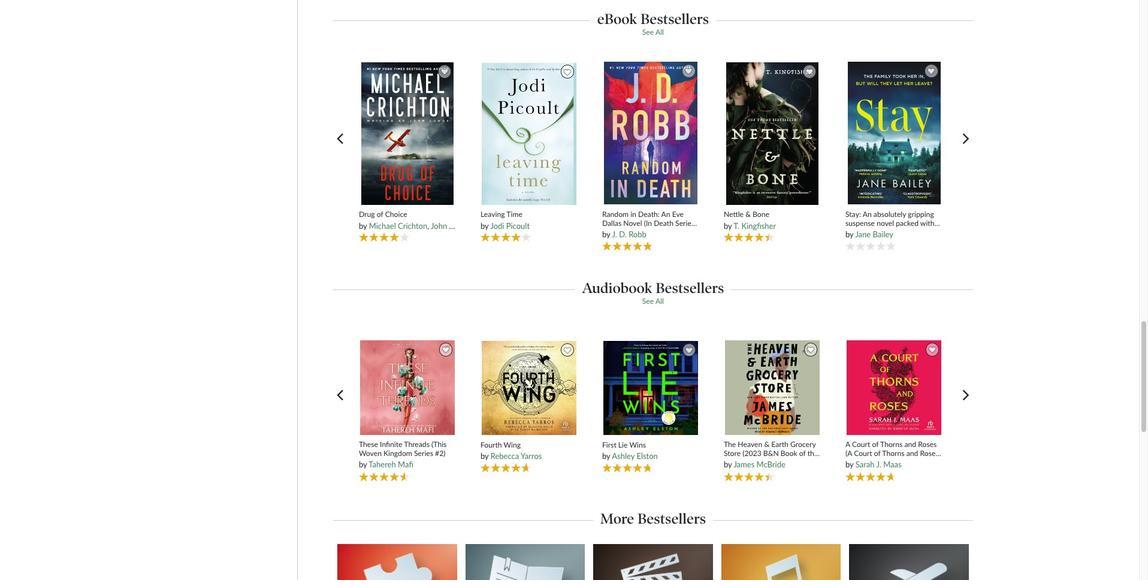 Task type: vqa. For each thing, say whether or not it's contained in the screenshot.
treat
no



Task type: locate. For each thing, give the bounding box(es) containing it.
series down 'eve'
[[676, 219, 695, 228]]

sarah j. maas link
[[856, 460, 902, 470]]

jodi picoult link
[[491, 221, 530, 231]]

2 all from the top
[[656, 297, 664, 306]]

by down fourth
[[481, 452, 489, 461]]

by left jodi
[[481, 221, 489, 231]]

time
[[507, 210, 523, 219]]

infinite
[[380, 440, 403, 449]]

leaving time image
[[481, 62, 577, 206]]

see inside ebook bestsellers see all
[[642, 28, 654, 37]]

by down drug
[[359, 221, 367, 231]]

series down the (a
[[846, 458, 865, 467]]

tahereh
[[369, 460, 396, 470]]

random in death: an eve dallas novel (in death series #58) image
[[604, 61, 699, 205]]

0 vertical spatial all
[[656, 28, 664, 37]]

leaving
[[481, 210, 505, 219]]

1 horizontal spatial series
[[676, 219, 695, 228]]

leaving time link
[[481, 210, 578, 219]]

john lange link
[[431, 221, 470, 231]]

by j. d. robb
[[602, 230, 647, 239]]

,
[[427, 221, 429, 231]]

0 horizontal spatial j.
[[612, 230, 617, 239]]

an inside stay: an absolutely gripping suspense novel packed with mystery
[[863, 210, 872, 219]]

1 vertical spatial bestsellers
[[656, 279, 724, 297]]

stationery & gifts image
[[461, 544, 589, 580]]

lie
[[619, 441, 628, 450]]

novel
[[877, 219, 894, 228]]

0 horizontal spatial &
[[746, 210, 751, 219]]

by down the (a
[[846, 460, 854, 470]]

see all link for ebook
[[642, 28, 664, 37]]

the
[[808, 449, 818, 458]]

drug
[[359, 210, 375, 219]]

an up death
[[662, 210, 671, 219]]

novel
[[624, 219, 642, 228]]

1 vertical spatial j.
[[877, 460, 882, 470]]

see all link for audiobook
[[642, 297, 664, 306]]

fourth wing image
[[481, 340, 577, 436]]

james
[[734, 460, 755, 470]]

0 vertical spatial &
[[746, 210, 751, 219]]

1 all from the top
[[656, 28, 664, 37]]

& left 'bone' on the right top of page
[[746, 210, 751, 219]]

series
[[676, 219, 695, 228], [414, 449, 433, 458], [846, 458, 865, 467]]

by sarah j. maas
[[846, 460, 902, 470]]

in
[[631, 210, 637, 219]]

2 see from the top
[[642, 297, 654, 306]]

j.
[[612, 230, 617, 239], [877, 460, 882, 470]]

choice
[[385, 210, 407, 219]]

0 vertical spatial see all link
[[642, 28, 664, 37]]

1 vertical spatial see all link
[[642, 297, 664, 306]]

by inside nettle & bone by t. kingfisher
[[724, 221, 732, 231]]

1 vertical spatial &
[[765, 440, 770, 449]]

2 an from the left
[[863, 210, 872, 219]]

toys image
[[845, 544, 973, 580]]

ebook
[[597, 10, 637, 28]]

1 vertical spatial all
[[656, 297, 664, 306]]

by jane bailey
[[846, 230, 894, 239]]

see inside audiobook bestsellers see all
[[642, 297, 654, 306]]

by inside these infinite threads (this woven kingdom series #2) by tahereh mafi
[[359, 460, 367, 470]]

death
[[654, 219, 674, 228]]

0 horizontal spatial an
[[662, 210, 671, 219]]

sarah
[[856, 460, 875, 470]]

bestsellers for ebook bestsellers
[[641, 10, 709, 28]]

by left jane
[[846, 230, 854, 239]]

see all link
[[642, 28, 664, 37], [642, 297, 664, 306]]

series down threads in the bottom left of the page
[[414, 449, 433, 458]]

all inside audiobook bestsellers see all
[[656, 297, 664, 306]]

by down store
[[724, 460, 732, 470]]

year)
[[724, 458, 740, 467]]

court
[[852, 440, 871, 449], [854, 449, 873, 458]]

see
[[642, 28, 654, 37], [642, 297, 654, 306]]

0 vertical spatial see
[[642, 28, 654, 37]]

bone
[[753, 210, 770, 219]]

absolutely
[[874, 210, 906, 219]]

1 horizontal spatial j.
[[877, 460, 882, 470]]

court right a
[[852, 440, 871, 449]]

0 horizontal spatial series
[[414, 449, 433, 458]]

an inside random in death: an eve dallas novel (in death series #58)
[[662, 210, 671, 219]]

j. left maas
[[877, 460, 882, 470]]

heaven
[[738, 440, 763, 449]]

wins
[[630, 441, 646, 450]]

&
[[746, 210, 751, 219], [765, 440, 770, 449]]

j. left d.
[[612, 230, 617, 239]]

james mcbride link
[[734, 460, 786, 470]]

series inside these infinite threads (this woven kingdom series #2) by tahereh mafi
[[414, 449, 433, 458]]

roses
[[918, 440, 937, 449], [920, 449, 939, 458]]

bestsellers
[[641, 10, 709, 28], [656, 279, 724, 297], [638, 510, 706, 527]]

the heaven & earth grocery store (2023 b&n book of the year) image
[[725, 340, 821, 436]]

1 see from the top
[[642, 28, 654, 37]]

eve
[[672, 210, 684, 219]]

0 vertical spatial bestsellers
[[641, 10, 709, 28]]

by left t.
[[724, 221, 732, 231]]

book
[[781, 449, 798, 458]]

ebook bestsellers see all
[[597, 10, 709, 37]]

a court of thorns and roses (a court of thorns and roses series #1)
[[846, 440, 939, 467]]

b&n
[[764, 449, 779, 458]]

2 see all link from the top
[[642, 297, 664, 306]]

1 see all link from the top
[[642, 28, 664, 37]]

1 horizontal spatial an
[[863, 210, 872, 219]]

see for ebook
[[642, 28, 654, 37]]

0 vertical spatial j.
[[612, 230, 617, 239]]

2 vertical spatial bestsellers
[[638, 510, 706, 527]]

drug of choice image
[[361, 62, 454, 206]]

jodi
[[491, 221, 504, 231]]

nettle
[[724, 210, 744, 219]]

(2023
[[743, 449, 762, 458]]

1 horizontal spatial &
[[765, 440, 770, 449]]

john
[[431, 221, 447, 231]]

woven
[[359, 449, 382, 458]]

by down first
[[602, 452, 610, 461]]

all
[[656, 28, 664, 37], [656, 297, 664, 306]]

more bestsellers
[[600, 510, 706, 527]]

1 an from the left
[[662, 210, 671, 219]]

by inside the fourth wing by rebecca yarros
[[481, 452, 489, 461]]

1 vertical spatial see
[[642, 297, 654, 306]]

store
[[724, 449, 741, 458]]

bestsellers inside audiobook bestsellers see all
[[656, 279, 724, 297]]

rebecca
[[491, 452, 519, 461]]

ashley elston link
[[612, 452, 658, 461]]

(in
[[644, 219, 652, 228]]

by down woven on the bottom left
[[359, 460, 367, 470]]

an up suspense
[[863, 210, 872, 219]]

stay: an absolutely gripping suspense novel packed with mystery image
[[847, 61, 942, 205]]

kingdom
[[384, 449, 412, 458]]

2 horizontal spatial series
[[846, 458, 865, 467]]

all inside ebook bestsellers see all
[[656, 28, 664, 37]]

the heaven & earth grocery store (2023 b&n book of the year) link
[[724, 440, 822, 467]]

& up b&n
[[765, 440, 770, 449]]

these infinite threads (this woven kingdom series #2) by tahereh mafi
[[359, 440, 447, 470]]

by
[[359, 221, 367, 231], [481, 221, 489, 231], [724, 221, 732, 231], [602, 230, 610, 239], [846, 230, 854, 239], [481, 452, 489, 461], [602, 452, 610, 461], [359, 460, 367, 470], [724, 460, 732, 470], [846, 460, 854, 470]]

bestsellers inside ebook bestsellers see all
[[641, 10, 709, 28]]



Task type: describe. For each thing, give the bounding box(es) containing it.
dallas
[[602, 219, 622, 228]]

by inside drug of choice by michael crichton , john lange
[[359, 221, 367, 231]]

puzzle piece - games & collectibles image
[[333, 544, 461, 580]]

stay: an absolutely gripping suspense novel packed with mystery link
[[846, 210, 943, 237]]

random in death: an eve dallas novel (in death series #58)
[[602, 210, 695, 237]]

#58)
[[602, 228, 617, 237]]

by inside first lie wins by ashley elston
[[602, 452, 610, 461]]

michael
[[369, 221, 396, 231]]

audiobook bestsellers see all
[[582, 279, 724, 306]]

yarros
[[521, 452, 542, 461]]

the
[[724, 440, 736, 449]]

by down dallas
[[602, 230, 610, 239]]

packed
[[896, 219, 919, 228]]

series inside random in death: an eve dallas novel (in death series #58)
[[676, 219, 695, 228]]

all for audiobook
[[656, 297, 664, 306]]

fourth wing by rebecca yarros
[[481, 441, 542, 461]]

(this
[[432, 440, 447, 449]]

by inside the leaving time by jodi picoult
[[481, 221, 489, 231]]

suspense
[[846, 219, 875, 228]]

first
[[602, 441, 617, 450]]

random
[[602, 210, 629, 219]]

series inside the a court of thorns and roses (a court of thorns and roses series #1)
[[846, 458, 865, 467]]

death:
[[638, 210, 660, 219]]

music image
[[717, 544, 845, 580]]

& inside the heaven & earth grocery store (2023 b&n book of the year)
[[765, 440, 770, 449]]

j. d. robb link
[[612, 230, 647, 239]]

first lie wins image
[[603, 340, 699, 436]]

fourth
[[481, 441, 502, 450]]

picoult
[[506, 221, 530, 231]]

nettle & bone image
[[726, 62, 820, 206]]

mafi
[[398, 460, 414, 470]]

movies & tv image
[[589, 544, 717, 580]]

bestsellers for audiobook bestsellers
[[656, 279, 724, 297]]

these infinite threads (this woven kingdom series #2) link
[[359, 440, 457, 458]]

michael crichton link
[[369, 221, 427, 231]]

first lie wins link
[[602, 441, 700, 450]]

(a
[[846, 449, 852, 458]]

#1)
[[867, 458, 877, 467]]

maas
[[884, 460, 902, 470]]

& inside nettle & bone by t. kingfisher
[[746, 210, 751, 219]]

lange
[[449, 221, 470, 231]]

more
[[600, 510, 634, 527]]

bailey
[[873, 230, 894, 239]]

court up sarah
[[854, 449, 873, 458]]

mystery
[[846, 228, 871, 237]]

of inside the heaven & earth grocery store (2023 b&n book of the year)
[[799, 449, 806, 458]]

of inside drug of choice by michael crichton , john lange
[[377, 210, 383, 219]]

nettle & bone by t. kingfisher
[[724, 210, 776, 231]]

crichton
[[398, 221, 427, 231]]

drug of choice by michael crichton , john lange
[[359, 210, 470, 231]]

leaving time by jodi picoult
[[481, 210, 530, 231]]

threads
[[404, 440, 430, 449]]

robb
[[629, 230, 647, 239]]

nettle & bone link
[[724, 210, 822, 219]]

all for ebook
[[656, 28, 664, 37]]

these
[[359, 440, 378, 449]]

d.
[[619, 230, 627, 239]]

a court of thorns and roses (a court of thorns and roses series #1) image
[[847, 340, 942, 436]]

a
[[846, 440, 850, 449]]

rebecca yarros link
[[491, 452, 542, 461]]

random in death: an eve dallas novel (in death series #58) link
[[602, 210, 700, 237]]

stay: an absolutely gripping suspense novel packed with mystery
[[846, 210, 935, 237]]

audiobook
[[582, 279, 652, 297]]

a court of thorns and roses (a court of thorns and roses series #1) link
[[846, 440, 943, 467]]

drug of choice link
[[359, 210, 457, 219]]

ashley
[[612, 452, 635, 461]]

mcbride
[[757, 460, 786, 470]]

the heaven & earth grocery store (2023 b&n book of the year)
[[724, 440, 818, 467]]

these infinite threads (this woven kingdom series #2) image
[[360, 340, 456, 436]]

grocery
[[791, 440, 816, 449]]

with
[[921, 219, 935, 228]]

gripping
[[908, 210, 934, 219]]

wing
[[504, 441, 521, 450]]

stay:
[[846, 210, 861, 219]]

earth
[[772, 440, 789, 449]]

elston
[[637, 452, 658, 461]]

tahereh mafi link
[[369, 460, 414, 470]]

#2)
[[435, 449, 446, 458]]

t.
[[734, 221, 740, 231]]

see for audiobook
[[642, 297, 654, 306]]

by james mcbride
[[724, 460, 786, 470]]

jane
[[856, 230, 871, 239]]

jane bailey link
[[856, 230, 894, 239]]

first lie wins by ashley elston
[[602, 441, 658, 461]]

fourth wing link
[[481, 441, 578, 450]]

t. kingfisher link
[[734, 221, 776, 231]]



